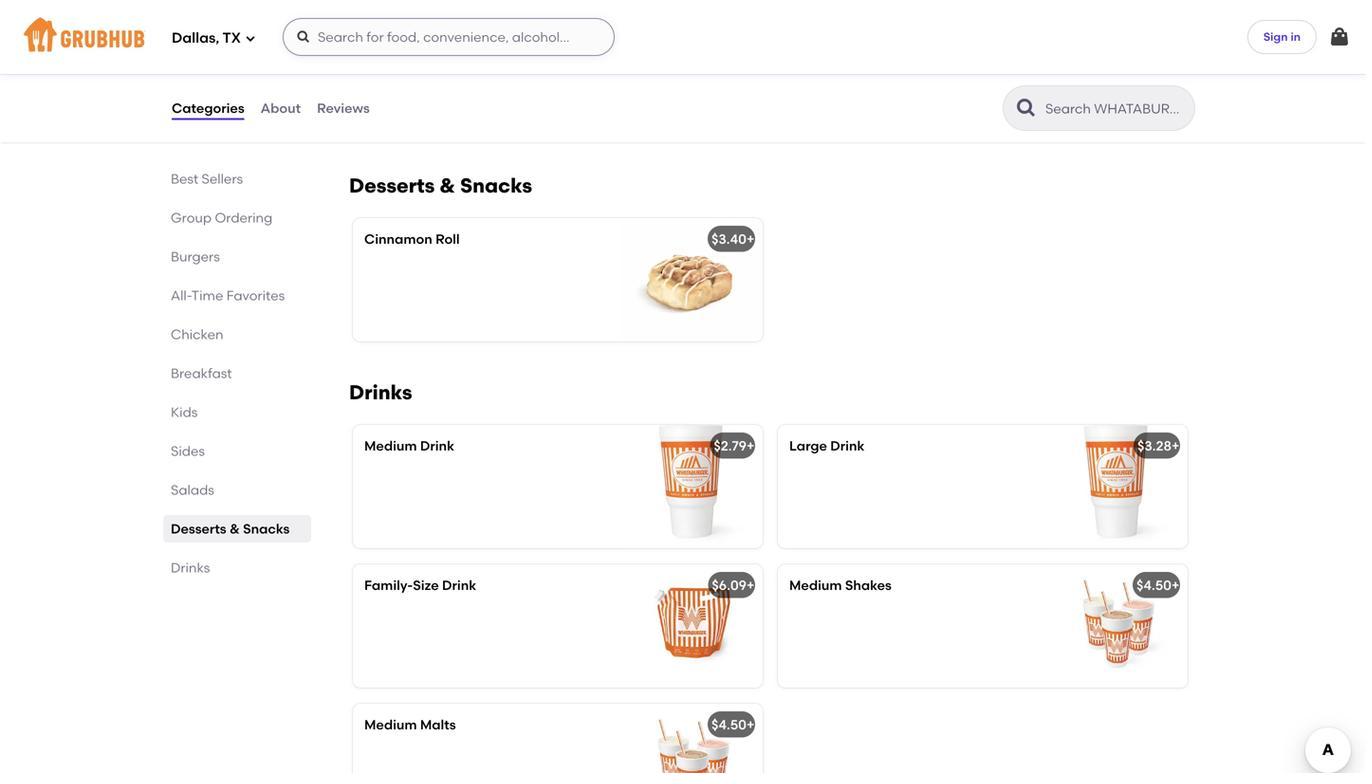 Task type: vqa. For each thing, say whether or not it's contained in the screenshot.
the rightmost New
no



Task type: describe. For each thing, give the bounding box(es) containing it.
sign in
[[1264, 30, 1301, 43]]

carrots
[[364, 109, 413, 125]]

grape
[[385, 90, 426, 106]]

cinnamon
[[364, 231, 432, 247]]

group
[[171, 210, 212, 226]]

+ for family-size drink
[[747, 577, 755, 594]]

kids tab
[[171, 402, 304, 422]]

$6.09
[[712, 577, 747, 594]]

large drink image
[[1046, 425, 1188, 549]]

sign in button
[[1248, 20, 1317, 54]]

+ for medium shakes
[[1172, 577, 1180, 594]]

+ for medium malts
[[747, 717, 755, 733]]

sign
[[1264, 30, 1288, 43]]

family-
[[364, 577, 413, 594]]

dallas, tx
[[172, 30, 241, 47]]

in
[[1291, 30, 1301, 43]]

& inside tab
[[230, 521, 240, 537]]

chicken inside tab
[[171, 326, 224, 343]]

Search for food, convenience, alcohol... search field
[[283, 18, 615, 56]]

drinks inside tab
[[171, 560, 210, 576]]

best sellers tab
[[171, 169, 304, 189]]

group ordering
[[171, 210, 273, 226]]

chicken inside the what's on it: grilled chicken filet (garden salad), shredded cheese (1), grape tomatoes (6), matchstick carrots (1)
[[495, 51, 548, 67]]

cinnamon roll
[[364, 231, 460, 247]]

1 horizontal spatial desserts & snacks
[[349, 174, 532, 198]]

$6.09 +
[[712, 577, 755, 594]]

cheese
[[536, 70, 585, 86]]

tomatoes
[[429, 90, 493, 106]]

medium shakes image
[[1046, 565, 1188, 688]]

Search WHATABURGER search field
[[1044, 100, 1189, 118]]

medium drink
[[364, 438, 455, 454]]

about button
[[260, 74, 302, 142]]

all-
[[171, 288, 191, 304]]

$3.28 +
[[1138, 438, 1180, 454]]

filet
[[551, 51, 578, 67]]

$3.40 +
[[712, 231, 755, 247]]

salad
[[417, 24, 455, 40]]

best sellers
[[171, 171, 243, 187]]

about
[[261, 100, 301, 116]]

+ for large drink
[[1172, 438, 1180, 454]]

(garden
[[364, 70, 418, 86]]

burgers tab
[[171, 247, 304, 267]]

1 horizontal spatial svg image
[[1329, 26, 1351, 48]]

0 vertical spatial drinks
[[349, 381, 412, 405]]

kids
[[171, 404, 198, 420]]

large
[[790, 438, 827, 454]]

$2.79 +
[[714, 438, 755, 454]]

medium for medium malts
[[364, 717, 417, 733]]

favorites
[[227, 288, 285, 304]]

sellers
[[202, 171, 243, 187]]

tx
[[223, 30, 241, 47]]

categories
[[172, 100, 245, 116]]

medium shakes
[[790, 577, 892, 594]]

sides
[[171, 443, 205, 459]]

shredded
[[470, 70, 533, 86]]

family-size drink
[[364, 577, 477, 594]]

+ for cinnamon roll
[[747, 231, 755, 247]]

(6),
[[496, 90, 517, 106]]

grilled
[[450, 51, 492, 67]]

dallas,
[[172, 30, 219, 47]]

desserts & snacks tab
[[171, 519, 304, 539]]

salads tab
[[171, 480, 304, 500]]



Task type: locate. For each thing, give the bounding box(es) containing it.
categories button
[[171, 74, 245, 142]]

0 horizontal spatial desserts
[[171, 521, 226, 537]]

desserts inside tab
[[171, 521, 226, 537]]

2 vertical spatial medium
[[364, 717, 417, 733]]

breakfast
[[171, 365, 232, 381]]

all-time favorites
[[171, 288, 285, 304]]

1 horizontal spatial $4.50
[[1137, 577, 1172, 594]]

main navigation navigation
[[0, 0, 1367, 74]]

+ for medium drink
[[747, 438, 755, 454]]

what's
[[364, 51, 409, 67]]

group ordering tab
[[171, 208, 304, 228]]

malts
[[420, 717, 456, 733]]

shakes
[[845, 577, 892, 594]]

& up roll
[[440, 174, 455, 198]]

1 horizontal spatial desserts
[[349, 174, 435, 198]]

1 horizontal spatial drinks
[[349, 381, 412, 405]]

chicken tab
[[171, 325, 304, 344]]

burgers
[[171, 249, 220, 265]]

desserts & snacks up roll
[[349, 174, 532, 198]]

0 vertical spatial desserts
[[349, 174, 435, 198]]

drinks down desserts & snacks tab
[[171, 560, 210, 576]]

medium malts
[[364, 717, 456, 733]]

large drink
[[790, 438, 865, 454]]

1 vertical spatial desserts & snacks
[[171, 521, 290, 537]]

snacks
[[460, 174, 532, 198], [243, 521, 290, 537]]

1 vertical spatial snacks
[[243, 521, 290, 537]]

medium for medium drink
[[364, 438, 417, 454]]

best
[[171, 171, 199, 187]]

0 horizontal spatial snacks
[[243, 521, 290, 537]]

svg image right svg icon
[[296, 29, 311, 45]]

snacks inside desserts & snacks tab
[[243, 521, 290, 537]]

garden salad
[[364, 24, 455, 40]]

drinks
[[349, 381, 412, 405], [171, 560, 210, 576]]

$4.50 + for malts
[[712, 717, 755, 733]]

ordering
[[215, 210, 273, 226]]

cinnamon roll image
[[621, 218, 763, 342]]

drinks up medium drink
[[349, 381, 412, 405]]

desserts down salads
[[171, 521, 226, 537]]

0 vertical spatial $4.50
[[1137, 577, 1172, 594]]

1 vertical spatial medium
[[790, 577, 842, 594]]

desserts up "cinnamon" on the top left of the page
[[349, 174, 435, 198]]

1 vertical spatial &
[[230, 521, 240, 537]]

medium for medium shakes
[[790, 577, 842, 594]]

medium drink image
[[621, 425, 763, 549]]

svg image
[[245, 33, 256, 44]]

salad),
[[422, 70, 467, 86]]

family-size drink image
[[621, 565, 763, 688]]

$4.50 for medium shakes
[[1137, 577, 1172, 594]]

drink for medium drink
[[420, 438, 455, 454]]

size
[[413, 577, 439, 594]]

(1)
[[416, 109, 430, 125]]

medium
[[364, 438, 417, 454], [790, 577, 842, 594], [364, 717, 417, 733]]

time
[[191, 288, 223, 304]]

chicken
[[495, 51, 548, 67], [171, 326, 224, 343]]

0 vertical spatial &
[[440, 174, 455, 198]]

drink for large drink
[[831, 438, 865, 454]]

& up the "drinks" tab
[[230, 521, 240, 537]]

$3.40
[[712, 231, 747, 247]]

breakfast tab
[[171, 363, 304, 383]]

$4.50 +
[[1137, 577, 1180, 594], [712, 717, 755, 733]]

$3.28
[[1138, 438, 1172, 454]]

desserts
[[349, 174, 435, 198], [171, 521, 226, 537]]

all-time favorites tab
[[171, 286, 304, 306]]

0 horizontal spatial &
[[230, 521, 240, 537]]

1 vertical spatial chicken
[[171, 326, 224, 343]]

1 vertical spatial $4.50 +
[[712, 717, 755, 733]]

roll
[[436, 231, 460, 247]]

0 vertical spatial $4.50 +
[[1137, 577, 1180, 594]]

drink
[[420, 438, 455, 454], [831, 438, 865, 454], [442, 577, 477, 594]]

$2.79
[[714, 438, 747, 454]]

chicken up shredded
[[495, 51, 548, 67]]

1 horizontal spatial &
[[440, 174, 455, 198]]

medium malts image
[[621, 704, 763, 773]]

it:
[[435, 51, 446, 67]]

0 horizontal spatial svg image
[[296, 29, 311, 45]]

$4.50 for medium malts
[[712, 717, 747, 733]]

0 vertical spatial desserts & snacks
[[349, 174, 532, 198]]

snacks down (6),
[[460, 174, 532, 198]]

0 vertical spatial snacks
[[460, 174, 532, 198]]

svg image right in
[[1329, 26, 1351, 48]]

search icon image
[[1015, 97, 1038, 120]]

$4.50 + for shakes
[[1137, 577, 1180, 594]]

snacks down salads tab
[[243, 521, 290, 537]]

on
[[412, 51, 431, 67]]

drinks tab
[[171, 558, 304, 578]]

salads
[[171, 482, 214, 498]]

0 vertical spatial chicken
[[495, 51, 548, 67]]

garden salad image
[[621, 11, 763, 135]]

0 vertical spatial medium
[[364, 438, 417, 454]]

desserts & snacks inside tab
[[171, 521, 290, 537]]

1 horizontal spatial chicken
[[495, 51, 548, 67]]

1 vertical spatial desserts
[[171, 521, 226, 537]]

svg image
[[1329, 26, 1351, 48], [296, 29, 311, 45]]

1 vertical spatial drinks
[[171, 560, 210, 576]]

0 horizontal spatial drinks
[[171, 560, 210, 576]]

matchstick
[[520, 90, 591, 106]]

0 horizontal spatial chicken
[[171, 326, 224, 343]]

&
[[440, 174, 455, 198], [230, 521, 240, 537]]

(1),
[[364, 90, 382, 106]]

1 vertical spatial $4.50
[[712, 717, 747, 733]]

0 horizontal spatial $4.50
[[712, 717, 747, 733]]

what's on it: grilled chicken filet (garden salad), shredded cheese (1), grape tomatoes (6), matchstick carrots (1)
[[364, 51, 591, 125]]

1 horizontal spatial snacks
[[460, 174, 532, 198]]

desserts & snacks
[[349, 174, 532, 198], [171, 521, 290, 537]]

0 horizontal spatial desserts & snacks
[[171, 521, 290, 537]]

desserts & snacks up the "drinks" tab
[[171, 521, 290, 537]]

chicken up breakfast
[[171, 326, 224, 343]]

$4.50
[[1137, 577, 1172, 594], [712, 717, 747, 733]]

reviews
[[317, 100, 370, 116]]

0 horizontal spatial $4.50 +
[[712, 717, 755, 733]]

garden
[[364, 24, 414, 40]]

reviews button
[[316, 74, 371, 142]]

1 horizontal spatial $4.50 +
[[1137, 577, 1180, 594]]

+
[[747, 231, 755, 247], [747, 438, 755, 454], [1172, 438, 1180, 454], [747, 577, 755, 594], [1172, 577, 1180, 594], [747, 717, 755, 733]]

sides tab
[[171, 441, 304, 461]]



